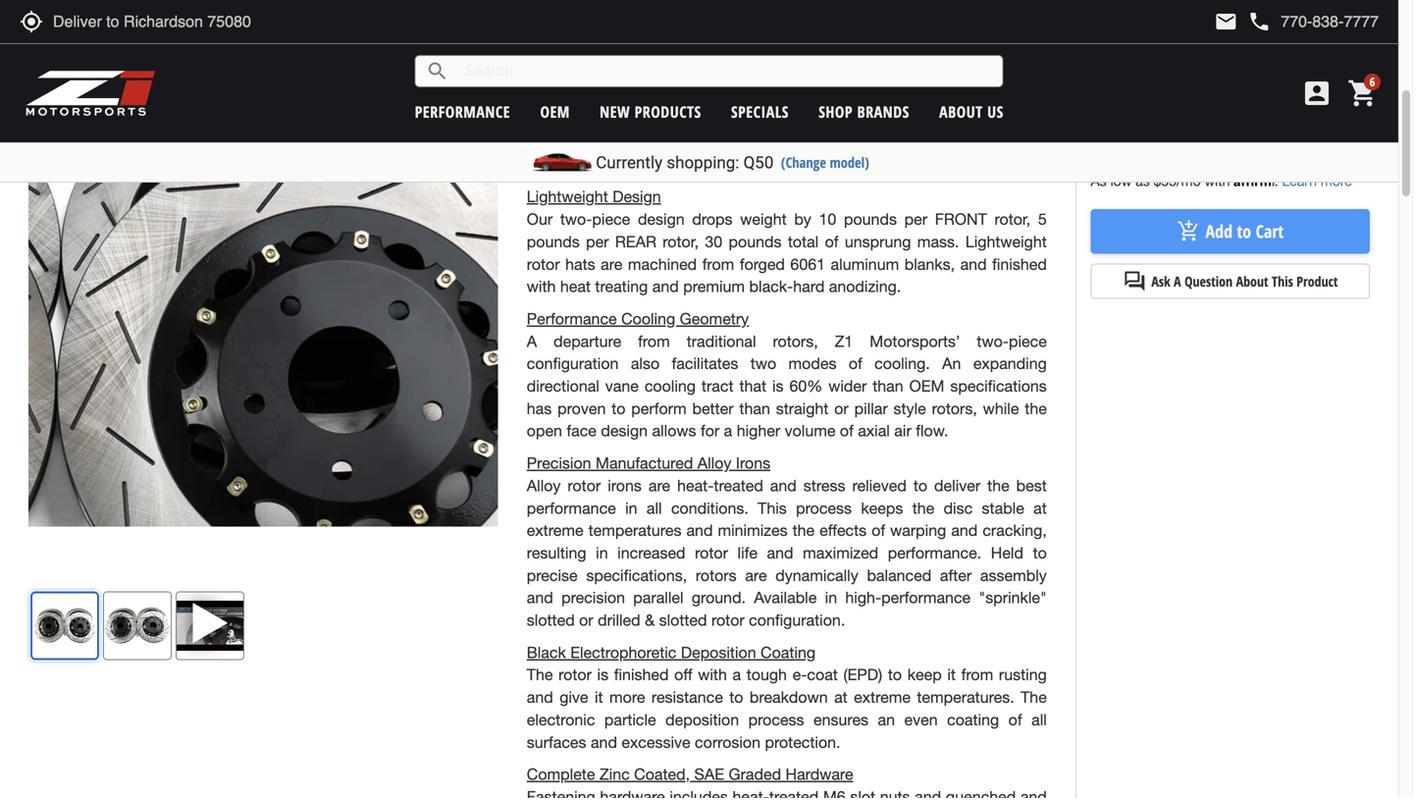 Task type: describe. For each thing, give the bounding box(es) containing it.
precision
[[527, 454, 592, 472]]

heat-
[[677, 477, 714, 495]]

0 vertical spatial about
[[940, 101, 983, 122]]

at for stable
[[1034, 499, 1047, 517]]

2 inside z1 motorsports 2 piece akebono rear rotors
[[607, 121, 614, 142]]

and down precise
[[527, 589, 553, 607]]

configuration
[[527, 355, 619, 373]]

2 vertical spatial performance
[[882, 589, 971, 607]]

and down disc
[[952, 521, 978, 540]]

rear
[[712, 121, 739, 142]]

this inside precision manufactured alloy irons alloy rotor irons are heat-treated and stress relieved to deliver the best performance in all conditions. this process keeps the disc stable at extreme temperatures and minimizes the effects of warping and cracking, resulting in increased rotor life and maximized performance. held to precise specifications, rotors are dynamically balanced after assembly and precision parallel ground. available in high-performance "sprinkle" slotted or drilled & slotted rotor configuration.
[[758, 499, 787, 517]]

1 horizontal spatial alloy
[[698, 454, 732, 472]]

to right the "add"
[[1237, 219, 1252, 243]]

0 vertical spatial per
[[905, 210, 928, 228]]

two- inside 'performance cooling geometry a departure from traditional rotors, z1 motorsports' two-piece configuration also facilitates two modes of cooling. an expanding directional vane cooling tract that is 60% wider than oem specifications has proven to perform better than straight or pillar style rotors, while the open face design allows for a higher volume of axial air flow.'
[[977, 332, 1009, 350]]

1 horizontal spatial pounds
[[729, 233, 782, 251]]

increased
[[618, 544, 686, 562]]

motorsports for 2
[[527, 121, 603, 142]]

0 horizontal spatial per
[[586, 233, 609, 251]]

shopping_cart
[[1348, 78, 1379, 109]]

z1 up our
[[527, 153, 541, 175]]

relieved
[[853, 477, 907, 495]]

shopping:
[[667, 153, 740, 172]]

with inside as low as $55 /mo with affirm . learn more
[[1205, 173, 1230, 189]]

modes
[[789, 355, 837, 373]]

add_shopping_cart
[[1178, 220, 1201, 243]]

as
[[1091, 173, 1107, 189]]

rotors
[[696, 566, 737, 584]]

in
[[1091, 9, 1104, 30]]

piece inside 'performance cooling geometry a departure from traditional rotors, z1 motorsports' two-piece configuration also facilitates two modes of cooling. an expanding directional vane cooling tract that is 60% wider than oem specifications has proven to perform better than straight or pillar style rotors, while the open face design allows for a higher volume of axial air flow.'
[[1009, 332, 1047, 350]]

best
[[1017, 477, 1047, 495]]

piece for rotors
[[655, 153, 687, 175]]

piece for rear
[[618, 121, 649, 142]]

premium
[[683, 277, 745, 296]]

temperatures
[[589, 521, 682, 540]]

0 horizontal spatial in
[[596, 544, 608, 562]]

treated
[[714, 477, 764, 495]]

drilled
[[598, 611, 641, 629]]

in stock, ready to ship. help
[[1091, 7, 1258, 30]]

to inside 'performance cooling geometry a departure from traditional rotors, z1 motorsports' two-piece configuration also facilitates two modes of cooling. an expanding directional vane cooling tract that is 60% wider than oem specifications has proven to perform better than straight or pillar style rotors, while the open face design allows for a higher volume of axial air flow.'
[[612, 399, 626, 418]]

tract
[[702, 377, 734, 395]]

z1 motorsports 2 piece akebono rear rotors
[[527, 98, 1047, 142]]

with inside black electrophoretic deposition coating the rotor is finished off with a tough e-coat (epd) to keep it from rusting and give it more resistance to breakdown at extreme temperatures. the electronic particle deposition process ensures an even coating of all surfaces and excessive corrosion protection.
[[698, 666, 727, 684]]

0 horizontal spatial performance
[[415, 101, 511, 122]]

feature:
[[792, 153, 841, 175]]

drops
[[692, 210, 733, 228]]

the up warping
[[913, 499, 935, 517]]

0 horizontal spatial pounds
[[527, 233, 580, 251]]

hard
[[793, 277, 825, 296]]

facilitates
[[672, 355, 739, 373]]

new products
[[600, 101, 702, 122]]

z1 inside z1 motorsports 2 piece akebono rear rotors
[[1033, 98, 1047, 119]]

and up electronic
[[527, 688, 553, 706]]

process inside black electrophoretic deposition coating the rotor is finished off with a tough e-coat (epd) to keep it from rusting and give it more resistance to breakdown at extreme temperatures. the electronic particle deposition process ensures an even coating of all surfaces and excessive corrosion protection.
[[749, 711, 805, 729]]

cooling
[[621, 310, 676, 328]]

weight
[[740, 210, 787, 228]]

geometry
[[680, 310, 749, 328]]

package
[[563, 100, 623, 118]]

1 horizontal spatial the
[[1021, 688, 1047, 706]]

deposition
[[666, 711, 739, 729]]

motorsports for two-
[[545, 153, 621, 175]]

0 vertical spatial the
[[527, 666, 553, 684]]

learn more link
[[1283, 173, 1353, 189]]

2 horizontal spatial in
[[825, 589, 837, 607]]

front
[[909, 98, 941, 119]]

off
[[675, 666, 693, 684]]

wider
[[829, 377, 867, 395]]

0 vertical spatial akebono
[[848, 98, 903, 119]]

graded
[[729, 765, 781, 784]]

0 vertical spatial motorsports
[[715, 98, 791, 119]]

rotor inside lightweight design our two-piece design drops weight by 10 pounds per front rotor, 5 pounds per rear rotor, 30 pounds total of unsprung mass. lightweight rotor hats are machined from forged 6061 aluminum blanks, and finished with heat treating and premium black-hard anodizing.
[[527, 255, 560, 273]]

the up stable
[[988, 477, 1010, 495]]

surfaces
[[527, 733, 587, 751]]

warping
[[891, 521, 947, 540]]

rotor inside black electrophoretic deposition coating the rotor is finished off with a tough e-coat (epd) to keep it from rusting and give it more resistance to breakdown at extreme temperatures. the electronic particle deposition process ensures an even coating of all surfaces and excessive corrosion protection.
[[559, 666, 592, 684]]

dynamically
[[776, 566, 859, 584]]

rotors inside z1 motorsports 2 piece akebono rear rotors
[[743, 121, 783, 142]]

motorsports'
[[870, 332, 961, 350]]

0 horizontal spatial oem
[[540, 101, 570, 122]]

stable
[[982, 499, 1025, 517]]

model)
[[830, 153, 870, 172]]

&
[[645, 611, 655, 629]]

2 horizontal spatial are
[[745, 566, 767, 584]]

1 vertical spatial it
[[595, 688, 603, 706]]

add
[[1206, 219, 1233, 243]]

brands
[[858, 101, 910, 122]]

akebono for feature:
[[691, 153, 745, 175]]

design
[[613, 188, 661, 206]]

oem link
[[540, 101, 570, 122]]

high-
[[846, 589, 882, 607]]

phone link
[[1248, 10, 1379, 33]]

0 horizontal spatial alloy
[[527, 477, 561, 495]]

1 horizontal spatial lightweight
[[966, 233, 1047, 251]]

pillar
[[855, 399, 888, 418]]

shopping_cart link
[[1343, 78, 1379, 109]]

. inside as low as $55 /mo with affirm . learn more
[[1275, 173, 1279, 189]]

ready
[[1148, 9, 1182, 30]]

5
[[1039, 210, 1047, 228]]

our
[[527, 210, 553, 228]]

rotor up rotors at the bottom of page
[[695, 544, 728, 562]]

maximized
[[803, 544, 879, 562]]

temperatures.
[[917, 688, 1015, 706]]

help
[[1237, 7, 1258, 28]]

mass.
[[918, 233, 960, 251]]

and down 'irons'
[[770, 477, 797, 495]]

account_box
[[1302, 78, 1333, 109]]

z1 motorsports 2 piece akebono rear rotors link
[[527, 98, 1047, 142]]

for
[[701, 422, 720, 440]]

black-
[[750, 277, 793, 296]]

ground.
[[692, 589, 746, 607]]

from inside lightweight design our two-piece design drops weight by 10 pounds per front rotor, 5 pounds per rear rotor, 30 pounds total of unsprung mass. lightweight rotor hats are machined from forged 6061 aluminum blanks, and finished with heat treating and premium black-hard anodizing.
[[703, 255, 735, 273]]

my_location
[[20, 10, 43, 33]]

price:
[[1113, 44, 1143, 62]]

2 slotted from the left
[[659, 611, 707, 629]]

0 vertical spatial piece
[[811, 98, 842, 119]]

akebono for rotors
[[653, 121, 708, 142]]

all inside precision manufactured alloy irons alloy rotor irons are heat-treated and stress relieved to deliver the best performance in all conditions. this process keeps the disc stable at extreme temperatures and minimizes the effects of warping and cracking, resulting in increased rotor life and maximized performance. held to precise specifications, rotors are dynamically balanced after assembly and precision parallel ground. available in high-performance "sprinkle" slotted or drilled & slotted rotor configuration.
[[647, 499, 662, 517]]

is inside 'performance cooling geometry a departure from traditional rotors, z1 motorsports' two-piece configuration also facilitates two modes of cooling. an expanding directional vane cooling tract that is 60% wider than oem specifications has proven to perform better than straight or pillar style rotors, while the open face design allows for a higher volume of axial air flow.'
[[773, 377, 784, 395]]

to right held
[[1033, 544, 1047, 562]]

extreme for temperatures.
[[854, 688, 911, 706]]

and right blanks,
[[961, 255, 987, 273]]

finished inside black electrophoretic deposition coating the rotor is finished off with a tough e-coat (epd) to keep it from rusting and give it more resistance to breakdown at extreme temperatures. the electronic particle deposition process ensures an even coating of all surfaces and excessive corrosion protection.
[[614, 666, 669, 684]]

1 vertical spatial than
[[740, 399, 770, 418]]

better
[[693, 399, 734, 418]]

ship.
[[1203, 9, 1233, 30]]

0 vertical spatial it
[[948, 666, 956, 684]]

more inside as low as $55 /mo with affirm . learn more
[[1321, 173, 1353, 189]]

2 horizontal spatial pounds
[[844, 210, 897, 228]]

0 vertical spatial 2
[[797, 98, 804, 119]]

us
[[988, 101, 1004, 122]]

and right life
[[767, 544, 794, 562]]

particle
[[605, 711, 656, 729]]

configuration.
[[749, 611, 845, 629]]

rusting
[[999, 666, 1047, 684]]

electrophoretic
[[571, 643, 677, 662]]

of inside lightweight design our two-piece design drops weight by 10 pounds per front rotor, 5 pounds per rear rotor, 30 pounds total of unsprung mass. lightweight rotor hats are machined from forged 6061 aluminum blanks, and finished with heat treating and premium black-hard anodizing.
[[825, 233, 839, 251]]

hardware
[[786, 765, 854, 784]]

shop brands link
[[819, 101, 910, 122]]

straight
[[776, 399, 829, 418]]

about inside question_answer ask a question about this product
[[1237, 272, 1269, 291]]

are inside lightweight design our two-piece design drops weight by 10 pounds per front rotor, 5 pounds per rear rotor, 30 pounds total of unsprung mass. lightweight rotor hats are machined from forged 6061 aluminum blanks, and finished with heat treating and premium black-hard anodizing.
[[601, 255, 623, 273]]

mail phone
[[1215, 10, 1272, 33]]

precision manufactured alloy irons alloy rotor irons are heat-treated and stress relieved to deliver the best performance in all conditions. this process keeps the disc stable at extreme temperatures and minimizes the effects of warping and cracking, resulting in increased rotor life and maximized performance. held to precise specifications, rotors are dynamically balanced after assembly and precision parallel ground. available in high-performance "sprinkle" slotted or drilled & slotted rotor configuration.
[[527, 454, 1047, 629]]



Task type: vqa. For each thing, say whether or not it's contained in the screenshot.
$14.99
no



Task type: locate. For each thing, give the bounding box(es) containing it.
2 vertical spatial with
[[698, 666, 727, 684]]

1 vertical spatial in
[[596, 544, 608, 562]]

at inside black electrophoretic deposition coating the rotor is finished off with a tough e-coat (epd) to keep it from rusting and give it more resistance to breakdown at extreme temperatures. the electronic particle deposition process ensures an even coating of all surfaces and excessive corrosion protection.
[[834, 688, 848, 706]]

a
[[724, 422, 733, 440], [733, 666, 741, 684]]

rotor down ground.
[[712, 611, 745, 629]]

specifications,
[[586, 566, 687, 584]]

2 vertical spatial rotors
[[749, 153, 789, 175]]

1 horizontal spatial than
[[873, 377, 904, 395]]

z1 motorsports logo image
[[25, 69, 157, 118]]

or inside 'performance cooling geometry a departure from traditional rotors, z1 motorsports' two-piece configuration also facilitates two modes of cooling. an expanding directional vane cooling tract that is 60% wider than oem specifications has proven to perform better than straight or pillar style rotors, while the open face design allows for a higher volume of axial air flow.'
[[835, 399, 849, 418]]

1 vertical spatial rotor,
[[663, 233, 699, 251]]

0 vertical spatial with
[[1205, 173, 1230, 189]]

of down 10
[[825, 233, 839, 251]]

1 vertical spatial all
[[1032, 711, 1047, 729]]

it right give
[[595, 688, 603, 706]]

oem up style
[[910, 377, 945, 395]]

piece up expanding
[[1009, 332, 1047, 350]]

1 vertical spatial per
[[586, 233, 609, 251]]

1 horizontal spatial piece
[[655, 153, 687, 175]]

per up hats
[[586, 233, 609, 251]]

from up temperatures.
[[962, 666, 994, 684]]

this left product
[[1272, 272, 1294, 291]]

rotors, up modes
[[773, 332, 818, 350]]

complete
[[527, 765, 595, 784]]

phone
[[1248, 10, 1272, 33]]

0 vertical spatial piece
[[592, 210, 630, 228]]

0 horizontal spatial about
[[940, 101, 983, 122]]

coating
[[761, 643, 816, 662]]

2 vertical spatial are
[[745, 566, 767, 584]]

two- right our
[[560, 210, 592, 228]]

design up manufactured
[[601, 422, 648, 440]]

tough
[[747, 666, 787, 684]]

question_answer
[[1123, 270, 1147, 293]]

$55
[[1154, 173, 1177, 189]]

the inside 'performance cooling geometry a departure from traditional rotors, z1 motorsports' two-piece configuration also facilitates two modes of cooling. an expanding directional vane cooling tract that is 60% wider than oem specifications has proven to perform better than straight or pillar style rotors, while the open face design allows for a higher volume of axial air flow.'
[[1025, 399, 1047, 418]]

forged
[[740, 255, 785, 273]]

rotor
[[527, 255, 560, 273], [568, 477, 601, 495], [695, 544, 728, 562], [712, 611, 745, 629], [559, 666, 592, 684]]

available
[[754, 589, 817, 607]]

60%
[[790, 377, 823, 395]]

while
[[983, 399, 1019, 418]]

z1 right and
[[1033, 98, 1047, 119]]

two
[[751, 355, 777, 373]]

rotor up give
[[559, 666, 592, 684]]

stock,
[[1108, 9, 1144, 30]]

all up the 'temperatures'
[[647, 499, 662, 517]]

protection.
[[765, 733, 841, 751]]

at down best
[[1034, 499, 1047, 517]]

is down "electrophoretic"
[[597, 666, 609, 684]]

to left deliver
[[914, 477, 928, 495]]

and
[[961, 255, 987, 273], [653, 277, 679, 296], [770, 477, 797, 495], [687, 521, 713, 540], [952, 521, 978, 540], [767, 544, 794, 562], [527, 589, 553, 607], [527, 688, 553, 706], [591, 733, 617, 751]]

coated,
[[634, 765, 690, 784]]

finished inside lightweight design our two-piece design drops weight by 10 pounds per front rotor, 5 pounds per rear rotor, 30 pounds total of unsprung mass. lightweight rotor hats are machined from forged 6061 aluminum blanks, and finished with heat treating and premium black-hard anodizing.
[[993, 255, 1047, 273]]

with down deposition
[[698, 666, 727, 684]]

are up treating
[[601, 255, 623, 273]]

includes
[[630, 100, 688, 118]]

0 horizontal spatial with
[[527, 277, 556, 296]]

0 vertical spatial two-
[[560, 210, 592, 228]]

corrosion
[[695, 733, 761, 751]]

akebono inside z1 motorsports 2 piece akebono rear rotors
[[653, 121, 708, 142]]

0 vertical spatial alloy
[[698, 454, 732, 472]]

this left package
[[527, 100, 556, 118]]

rotor left hats
[[527, 255, 560, 273]]

minimizes
[[718, 521, 788, 540]]

process inside precision manufactured alloy irons alloy rotor irons are heat-treated and stress relieved to deliver the best performance in all conditions. this process keeps the disc stable at extreme temperatures and minimizes the effects of warping and cracking, resulting in increased rotor life and maximized performance. held to precise specifications, rotors are dynamically balanced after assembly and precision parallel ground. available in high-performance "sprinkle" slotted or drilled & slotted rotor configuration.
[[796, 499, 852, 517]]

1 horizontal spatial is
[[773, 377, 784, 395]]

in
[[625, 499, 638, 517], [596, 544, 608, 562], [825, 589, 837, 607]]

this up "minimizes"
[[758, 499, 787, 517]]

0 horizontal spatial all
[[647, 499, 662, 517]]

slotted up black
[[527, 611, 575, 629]]

a right ask
[[1174, 272, 1182, 291]]

in down the 'temperatures'
[[596, 544, 608, 562]]

1 vertical spatial from
[[638, 332, 670, 350]]

stress
[[804, 477, 846, 495]]

0 vertical spatial are
[[601, 255, 623, 273]]

of down keeps
[[872, 521, 886, 540]]

to up deposition
[[730, 688, 744, 706]]

rotors down z1 motorsports 2 piece akebono rear rotors
[[749, 153, 789, 175]]

new products link
[[600, 101, 702, 122]]

process down breakdown
[[749, 711, 805, 729]]

are down life
[[745, 566, 767, 584]]

per up mass.
[[905, 210, 928, 228]]

0 vertical spatial this
[[527, 100, 556, 118]]

1 vertical spatial 2
[[607, 121, 614, 142]]

and
[[994, 100, 1027, 118]]

alloy down precision
[[527, 477, 561, 495]]

face
[[567, 422, 597, 440]]

0 vertical spatial finished
[[993, 255, 1047, 273]]

to inside the in stock, ready to ship. help
[[1186, 9, 1199, 30]]

0 vertical spatial rotors,
[[773, 332, 818, 350]]

or down precision
[[579, 611, 594, 629]]

machined
[[628, 255, 697, 273]]

1 vertical spatial are
[[649, 477, 671, 495]]

0 horizontal spatial slotted
[[527, 611, 575, 629]]

.
[[783, 123, 791, 141], [1275, 173, 1279, 189]]

1 horizontal spatial more
[[1321, 173, 1353, 189]]

of left the axial
[[840, 422, 854, 440]]

cart
[[1256, 219, 1284, 243]]

a inside 'performance cooling geometry a departure from traditional rotors, z1 motorsports' two-piece configuration also facilitates two modes of cooling. an expanding directional vane cooling tract that is 60% wider than oem specifications has proven to perform better than straight or pillar style rotors, while the open face design allows for a higher volume of axial air flow.'
[[527, 332, 537, 350]]

heat
[[560, 277, 591, 296]]

it up temperatures.
[[948, 666, 956, 684]]

slotted right &
[[659, 611, 707, 629]]

1 vertical spatial is
[[597, 666, 609, 684]]

mail link
[[1215, 10, 1238, 33]]

precise
[[527, 566, 578, 584]]

of inside black electrophoretic deposition coating the rotor is finished off with a tough e-coat (epd) to keep it from rusting and give it more resistance to breakdown at extreme temperatures. the electronic particle deposition process ensures an even coating of all surfaces and excessive corrosion protection.
[[1009, 711, 1023, 729]]

hats
[[566, 255, 596, 273]]

0 horizontal spatial rotors,
[[773, 332, 818, 350]]

this inside this package includes z1 motorsports 2 piece akebono front rotors and
[[527, 100, 556, 118]]

extreme
[[527, 521, 584, 540], [854, 688, 911, 706]]

from inside 'performance cooling geometry a departure from traditional rotors, z1 motorsports' two-piece configuration also facilitates two modes of cooling. an expanding directional vane cooling tract that is 60% wider than oem specifications has proven to perform better than straight or pillar style rotors, while the open face design allows for a higher volume of axial air flow.'
[[638, 332, 670, 350]]

0 vertical spatial than
[[873, 377, 904, 395]]

2 vertical spatial this
[[758, 499, 787, 517]]

also
[[631, 355, 660, 373]]

rotors down this package includes z1 motorsports 2 piece akebono front rotors and
[[743, 121, 783, 142]]

0 horizontal spatial .
[[783, 123, 791, 141]]

2 horizontal spatial piece
[[811, 98, 842, 119]]

in up the 'temperatures'
[[625, 499, 638, 517]]

0 vertical spatial rotors
[[948, 98, 987, 119]]

and down the conditions.
[[687, 521, 713, 540]]

higher
[[737, 422, 781, 440]]

new
[[600, 101, 630, 122]]

piece up rear at the left top of the page
[[592, 210, 630, 228]]

excessive
[[622, 733, 691, 751]]

rotors left "us"
[[948, 98, 987, 119]]

from down cooling
[[638, 332, 670, 350]]

rotor down precision
[[568, 477, 601, 495]]

2 vertical spatial from
[[962, 666, 994, 684]]

piece inside lightweight design our two-piece design drops weight by 10 pounds per front rotor, 5 pounds per rear rotor, 30 pounds total of unsprung mass. lightweight rotor hats are machined from forged 6061 aluminum blanks, and finished with heat treating and premium black-hard anodizing.
[[592, 210, 630, 228]]

1 horizontal spatial slotted
[[659, 611, 707, 629]]

held
[[991, 544, 1024, 562]]

vane
[[605, 377, 639, 395]]

. left learn
[[1275, 173, 1279, 189]]

pounds down our
[[527, 233, 580, 251]]

0 horizontal spatial are
[[601, 255, 623, 273]]

more inside black electrophoretic deposition coating the rotor is finished off with a tough e-coat (epd) to keep it from rusting and give it more resistance to breakdown at extreme temperatures. the electronic particle deposition process ensures an even coating of all surfaces and excessive corrosion protection.
[[610, 688, 645, 706]]

black electrophoretic deposition coating the rotor is finished off with a tough e-coat (epd) to keep it from rusting and give it more resistance to breakdown at extreme temperatures. the electronic particle deposition process ensures an even coating of all surfaces and excessive corrosion protection.
[[527, 643, 1047, 751]]

design inside lightweight design our two-piece design drops weight by 10 pounds per front rotor, 5 pounds per rear rotor, 30 pounds total of unsprung mass. lightweight rotor hats are machined from forged 6061 aluminum blanks, and finished with heat treating and premium black-hard anodizing.
[[638, 210, 685, 228]]

1 vertical spatial rotors
[[743, 121, 783, 142]]

or down wider
[[835, 399, 849, 418]]

about right question
[[1237, 272, 1269, 291]]

cooling.
[[875, 355, 930, 373]]

1 horizontal spatial rotors,
[[932, 399, 978, 418]]

specials
[[731, 101, 789, 122]]

2 vertical spatial piece
[[655, 153, 687, 175]]

all down rusting
[[1032, 711, 1047, 729]]

at for breakdown
[[834, 688, 848, 706]]

1 vertical spatial a
[[733, 666, 741, 684]]

the left effects
[[793, 521, 815, 540]]

1 vertical spatial this
[[1272, 272, 1294, 291]]

parallel
[[633, 589, 684, 607]]

1 horizontal spatial extreme
[[854, 688, 911, 706]]

0 vertical spatial from
[[703, 255, 735, 273]]

0 horizontal spatial it
[[595, 688, 603, 706]]

or
[[835, 399, 849, 418], [579, 611, 594, 629]]

0 horizontal spatial 2
[[607, 121, 614, 142]]

performance down the search at the top of the page
[[415, 101, 511, 122]]

about left "us"
[[940, 101, 983, 122]]

to down vane
[[612, 399, 626, 418]]

extreme for temperatures
[[527, 521, 584, 540]]

process down stress
[[796, 499, 852, 517]]

1 vertical spatial performance
[[527, 499, 616, 517]]

assembly
[[981, 566, 1047, 584]]

1 horizontal spatial piece
[[1009, 332, 1047, 350]]

1 horizontal spatial two-
[[977, 332, 1009, 350]]

at inside precision manufactured alloy irons alloy rotor irons are heat-treated and stress relieved to deliver the best performance in all conditions. this process keeps the disc stable at extreme temperatures and minimizes the effects of warping and cracking, resulting in increased rotor life and maximized performance. held to precise specifications, rotors are dynamically balanced after assembly and precision parallel ground. available in high-performance "sprinkle" slotted or drilled & slotted rotor configuration.
[[1034, 499, 1047, 517]]

a down performance
[[527, 332, 537, 350]]

2
[[797, 98, 804, 119], [607, 121, 614, 142]]

1 vertical spatial or
[[579, 611, 594, 629]]

two- inside lightweight design our two-piece design drops weight by 10 pounds per front rotor, 5 pounds per rear rotor, 30 pounds total of unsprung mass. lightweight rotor hats are machined from forged 6061 aluminum blanks, and finished with heat treating and premium black-hard anodizing.
[[560, 210, 592, 228]]

perform
[[632, 399, 687, 418]]

than down that
[[740, 399, 770, 418]]

piece
[[811, 98, 842, 119], [618, 121, 649, 142], [655, 153, 687, 175]]

departure
[[554, 332, 622, 350]]

1 horizontal spatial or
[[835, 399, 849, 418]]

performance down precision
[[527, 499, 616, 517]]

specifications
[[951, 377, 1047, 395]]

with inside lightweight design our two-piece design drops weight by 10 pounds per front rotor, 5 pounds per rear rotor, 30 pounds total of unsprung mass. lightweight rotor hats are machined from forged 6061 aluminum blanks, and finished with heat treating and premium black-hard anodizing.
[[527, 277, 556, 296]]

ensures
[[814, 711, 869, 729]]

0 horizontal spatial this
[[527, 100, 556, 118]]

z1 motorsports two-piece akebono rotors feature:
[[527, 153, 841, 175]]

directional
[[527, 377, 600, 395]]

0 horizontal spatial rotor,
[[663, 233, 699, 251]]

lightweight up our
[[527, 188, 608, 206]]

all inside black electrophoretic deposition coating the rotor is finished off with a tough e-coat (epd) to keep it from rusting and give it more resistance to breakdown at extreme temperatures. the electronic particle deposition process ensures an even coating of all surfaces and excessive corrosion protection.
[[1032, 711, 1047, 729]]

0 horizontal spatial from
[[638, 332, 670, 350]]

motorsports inside z1 motorsports 2 piece akebono rear rotors
[[527, 121, 603, 142]]

0 horizontal spatial is
[[597, 666, 609, 684]]

performance cooling geometry a departure from traditional rotors, z1 motorsports' two-piece configuration also facilitates two modes of cooling. an expanding directional vane cooling tract that is 60% wider than oem specifications has proven to perform better than straight or pillar style rotors, while the open face design allows for a higher volume of axial air flow.
[[527, 310, 1047, 440]]

black
[[527, 643, 566, 662]]

treating
[[595, 277, 648, 296]]

1 vertical spatial extreme
[[854, 688, 911, 706]]

1 vertical spatial alloy
[[527, 477, 561, 495]]

or inside precision manufactured alloy irons alloy rotor irons are heat-treated and stress relieved to deliver the best performance in all conditions. this process keeps the disc stable at extreme temperatures and minimizes the effects of warping and cracking, resulting in increased rotor life and maximized performance. held to precise specifications, rotors are dynamically balanced after assembly and precision parallel ground. available in high-performance "sprinkle" slotted or drilled & slotted rotor configuration.
[[579, 611, 594, 629]]

0 horizontal spatial lightweight
[[527, 188, 608, 206]]

0 vertical spatial a
[[724, 422, 733, 440]]

0 horizontal spatial or
[[579, 611, 594, 629]]

performance down the "balanced" on the bottom
[[882, 589, 971, 607]]

z1 up modes
[[835, 332, 853, 350]]

1 vertical spatial motorsports
[[527, 121, 603, 142]]

0 vertical spatial process
[[796, 499, 852, 517]]

irons
[[608, 477, 642, 495]]

from inside black electrophoretic deposition coating the rotor is finished off with a tough e-coat (epd) to keep it from rusting and give it more resistance to breakdown at extreme temperatures. the electronic particle deposition process ensures an even coating of all surfaces and excessive corrosion protection.
[[962, 666, 994, 684]]

even
[[905, 711, 938, 729]]

this inside question_answer ask a question about this product
[[1272, 272, 1294, 291]]

rotor, up machined
[[663, 233, 699, 251]]

design inside 'performance cooling geometry a departure from traditional rotors, z1 motorsports' two-piece configuration also facilitates two modes of cooling. an expanding directional vane cooling tract that is 60% wider than oem specifications has proven to perform better than straight or pillar style rotors, while the open face design allows for a higher volume of axial air flow.'
[[601, 422, 648, 440]]

and down machined
[[653, 277, 679, 296]]

add_shopping_cart add to cart
[[1178, 219, 1284, 243]]

in down dynamically at the bottom right
[[825, 589, 837, 607]]

extreme up an
[[854, 688, 911, 706]]

1 horizontal spatial rotor,
[[995, 210, 1031, 228]]

1 horizontal spatial all
[[1032, 711, 1047, 729]]

0 vertical spatial more
[[1321, 173, 1353, 189]]

of up wider
[[849, 355, 863, 373]]

0 vertical spatial design
[[638, 210, 685, 228]]

to left ship.
[[1186, 9, 1199, 30]]

deposition
[[681, 643, 756, 662]]

with
[[1205, 173, 1230, 189], [527, 277, 556, 296], [698, 666, 727, 684]]

1 vertical spatial finished
[[614, 666, 669, 684]]

1 horizontal spatial performance
[[527, 499, 616, 517]]

anodizing.
[[829, 277, 901, 296]]

after
[[940, 566, 972, 584]]

1 horizontal spatial 2
[[797, 98, 804, 119]]

Search search field
[[449, 56, 1003, 86]]

1 vertical spatial akebono
[[653, 121, 708, 142]]

to left keep
[[888, 666, 902, 684]]

0 vertical spatial rotor,
[[995, 210, 1031, 228]]

than down cooling.
[[873, 377, 904, 395]]

pounds up unsprung
[[844, 210, 897, 228]]

0 horizontal spatial piece
[[618, 121, 649, 142]]

pounds up "forged"
[[729, 233, 782, 251]]

currently
[[596, 153, 663, 172]]

6061
[[791, 255, 826, 273]]

. down this package includes z1 motorsports 2 piece akebono front rotors and
[[783, 123, 791, 141]]

a down deposition
[[733, 666, 741, 684]]

a inside black electrophoretic deposition coating the rotor is finished off with a tough e-coat (epd) to keep it from rusting and give it more resistance to breakdown at extreme temperatures. the electronic particle deposition process ensures an even coating of all surfaces and excessive corrosion protection.
[[733, 666, 741, 684]]

extreme up resulting
[[527, 521, 584, 540]]

a inside 'performance cooling geometry a departure from traditional rotors, z1 motorsports' two-piece configuration also facilitates two modes of cooling. an expanding directional vane cooling tract that is 60% wider than oem specifications has proven to perform better than straight or pillar style rotors, while the open face design allows for a higher volume of axial air flow.'
[[724, 422, 733, 440]]

of inside precision manufactured alloy irons alloy rotor irons are heat-treated and stress relieved to deliver the best performance in all conditions. this process keeps the disc stable at extreme temperatures and minimizes the effects of warping and cracking, resulting in increased rotor life and maximized performance. held to precise specifications, rotors are dynamically balanced after assembly and precision parallel ground. available in high-performance "sprinkle" slotted or drilled & slotted rotor configuration.
[[872, 521, 886, 540]]

has
[[527, 399, 552, 418]]

rotor,
[[995, 210, 1031, 228], [663, 233, 699, 251]]

a right for
[[724, 422, 733, 440]]

two- up expanding
[[977, 332, 1009, 350]]

conditions.
[[671, 499, 749, 517]]

"sprinkle"
[[979, 589, 1047, 607]]

2 horizontal spatial from
[[962, 666, 994, 684]]

irons
[[736, 454, 771, 472]]

to
[[1186, 9, 1199, 30], [1237, 219, 1252, 243], [612, 399, 626, 418], [914, 477, 928, 495], [1033, 544, 1047, 562], [888, 666, 902, 684], [730, 688, 744, 706]]

2 horizontal spatial with
[[1205, 173, 1230, 189]]

with right /mo
[[1205, 173, 1230, 189]]

design down the design
[[638, 210, 685, 228]]

list price: $1,649.98
[[1091, 40, 1219, 64]]

front
[[935, 210, 987, 228]]

volume
[[785, 422, 836, 440]]

are down manufactured
[[649, 477, 671, 495]]

0 vertical spatial in
[[625, 499, 638, 517]]

is inside black electrophoretic deposition coating the rotor is finished off with a tough e-coat (epd) to keep it from rusting and give it more resistance to breakdown at extreme temperatures. the electronic particle deposition process ensures an even coating of all surfaces and excessive corrosion protection.
[[597, 666, 609, 684]]

and up "zinc" on the left of page
[[591, 733, 617, 751]]

rotors, up flow.
[[932, 399, 978, 418]]

more right learn
[[1321, 173, 1353, 189]]

mail
[[1215, 10, 1238, 33]]

motorsports
[[715, 98, 791, 119], [527, 121, 603, 142], [545, 153, 621, 175]]

z1 inside 'performance cooling geometry a departure from traditional rotors, z1 motorsports' two-piece configuration also facilitates two modes of cooling. an expanding directional vane cooling tract that is 60% wider than oem specifications has proven to perform better than straight or pillar style rotors, while the open face design allows for a higher volume of axial air flow.'
[[835, 332, 853, 350]]

0 vertical spatial extreme
[[527, 521, 584, 540]]

0 horizontal spatial at
[[834, 688, 848, 706]]

1 vertical spatial the
[[1021, 688, 1047, 706]]

of right coating
[[1009, 711, 1023, 729]]

1 vertical spatial a
[[527, 332, 537, 350]]

a inside question_answer ask a question about this product
[[1174, 272, 1182, 291]]

learn
[[1283, 173, 1317, 189]]

q50
[[744, 153, 774, 172]]

0 vertical spatial lightweight
[[527, 188, 608, 206]]

effects
[[820, 521, 867, 540]]

extreme inside precision manufactured alloy irons alloy rotor irons are heat-treated and stress relieved to deliver the best performance in all conditions. this process keeps the disc stable at extreme temperatures and minimizes the effects of warping and cracking, resulting in increased rotor life and maximized performance. held to precise specifications, rotors are dynamically balanced after assembly and precision parallel ground. available in high-performance "sprinkle" slotted or drilled & slotted rotor configuration.
[[527, 521, 584, 540]]

alloy up 'heat-'
[[698, 454, 732, 472]]

at up ensures
[[834, 688, 848, 706]]

piece inside z1 motorsports 2 piece akebono rear rotors
[[618, 121, 649, 142]]

shop
[[819, 101, 853, 122]]

about us
[[940, 101, 1004, 122]]

oem inside 'performance cooling geometry a departure from traditional rotors, z1 motorsports' two-piece configuration also facilitates two modes of cooling. an expanding directional vane cooling tract that is 60% wider than oem specifications has proven to perform better than straight or pillar style rotors, while the open face design allows for a higher volume of axial air flow.'
[[910, 377, 945, 395]]

air
[[895, 422, 912, 440]]

design
[[638, 210, 685, 228], [601, 422, 648, 440]]

z1 right includes
[[695, 98, 709, 119]]

1 vertical spatial two-
[[977, 332, 1009, 350]]

0 horizontal spatial two-
[[560, 210, 592, 228]]

1 horizontal spatial in
[[625, 499, 638, 517]]

more up particle
[[610, 688, 645, 706]]

rotor, left "5"
[[995, 210, 1031, 228]]

extreme inside black electrophoretic deposition coating the rotor is finished off with a tough e-coat (epd) to keep it from rusting and give it more resistance to breakdown at extreme temperatures. the electronic particle deposition process ensures an even coating of all surfaces and excessive corrosion protection.
[[854, 688, 911, 706]]

the down rusting
[[1021, 688, 1047, 706]]

from up the "premium"
[[703, 255, 735, 273]]

0 horizontal spatial a
[[527, 332, 537, 350]]

0 vertical spatial at
[[1034, 499, 1047, 517]]

1 slotted from the left
[[527, 611, 575, 629]]



